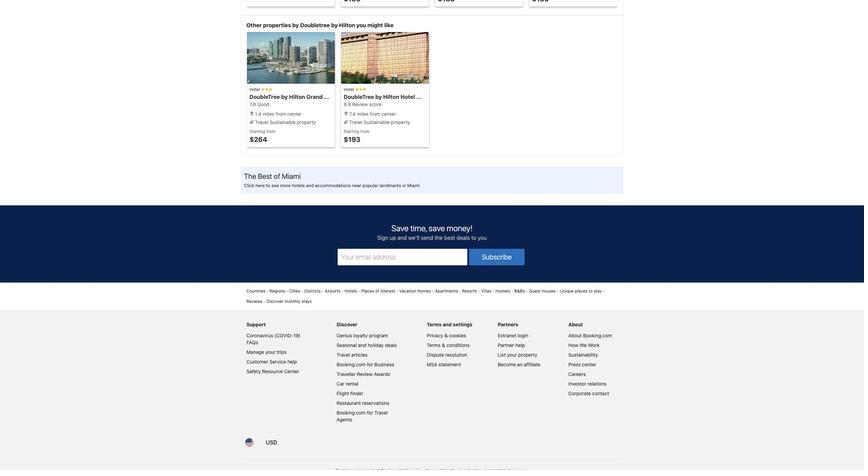 Task type: locate. For each thing, give the bounding box(es) containing it.
starting up $264
[[250, 129, 265, 134]]

hotel right grand
[[324, 94, 338, 100]]

& down privacy & cookies link
[[442, 343, 445, 348]]

hilton left might
[[339, 22, 355, 28]]

0 horizontal spatial center
[[287, 111, 302, 117]]

1 vertical spatial for
[[367, 410, 373, 416]]

corporate
[[568, 391, 591, 397]]

1 horizontal spatial discover
[[337, 322, 357, 328]]

2 for from the top
[[367, 410, 373, 416]]

property down doubletree by hilton grand hotel biscayne bay 7.6 good
[[297, 119, 316, 125]]

2 starting from the left
[[344, 129, 359, 134]]

travel down seasonal
[[337, 352, 350, 358]]

from down score
[[370, 111, 380, 117]]

your down partner help link
[[507, 352, 517, 358]]

to down money!
[[471, 235, 476, 241]]

& up terms & conditions
[[444, 333, 448, 339]]

0 horizontal spatial of
[[274, 172, 280, 180]]

about up how in the right bottom of the page
[[568, 333, 582, 339]]

corporate contact
[[568, 391, 609, 397]]

0 horizontal spatial to
[[266, 183, 270, 188]]

1 travel sustainable property from the left
[[254, 119, 316, 125]]

list your property
[[498, 352, 537, 358]]

0 vertical spatial booking.com
[[583, 333, 612, 339]]

0 vertical spatial discover
[[266, 299, 283, 304]]

from
[[276, 111, 286, 117], [370, 111, 380, 117], [266, 129, 275, 134], [360, 129, 369, 134]]

to inside save time, save money! sign up and we'll send the best deals to you
[[471, 235, 476, 241]]

from up $264
[[266, 129, 275, 134]]

doubletree
[[250, 94, 280, 100]]

0 horizontal spatial sustainable
[[270, 119, 295, 125]]

hotel
[[250, 87, 261, 92], [344, 87, 355, 92], [324, 94, 338, 100]]

help up list your property at the bottom
[[515, 343, 525, 348]]

1 terms from the top
[[427, 322, 442, 328]]

0 horizontal spatial help
[[287, 359, 297, 365]]

and right hotels
[[306, 183, 314, 188]]

booking.com up agents
[[337, 410, 366, 416]]

0 horizontal spatial deals
[[385, 343, 397, 348]]

0 vertical spatial to
[[266, 183, 270, 188]]

msa statement
[[427, 362, 461, 368]]

manage your trips
[[246, 349, 287, 355]]

press center link
[[568, 362, 596, 368]]

1 for from the top
[[367, 362, 373, 368]]

about for about booking.com
[[568, 333, 582, 339]]

miami up more
[[282, 172, 301, 180]]

&
[[444, 333, 448, 339], [442, 343, 445, 348]]

car
[[337, 381, 344, 387]]

investor relations link
[[568, 381, 607, 387]]

hilton
[[339, 22, 355, 28], [289, 94, 305, 100]]

safety resource center
[[246, 369, 299, 375]]

terms up privacy in the bottom of the page
[[427, 322, 442, 328]]

(covid-
[[274, 333, 293, 339]]

0 vertical spatial of
[[274, 172, 280, 180]]

1 about from the top
[[568, 322, 583, 328]]

vacation
[[399, 289, 416, 294]]

property up affiliate
[[518, 352, 537, 358]]

help
[[515, 343, 525, 348], [287, 359, 297, 365]]

1 horizontal spatial you
[[478, 235, 487, 241]]

login
[[518, 333, 528, 339]]

and inside save time, save money! sign up and we'll send the best deals to you
[[397, 235, 407, 241]]

0 horizontal spatial travel sustainable property
[[254, 119, 316, 125]]

from inside starting from $193
[[360, 129, 369, 134]]

here
[[256, 183, 265, 188]]

1 horizontal spatial sustainable
[[364, 119, 390, 125]]

partner help
[[498, 343, 525, 348]]

0 horizontal spatial discover
[[266, 299, 283, 304]]

1 horizontal spatial your
[[507, 352, 517, 358]]

1 horizontal spatial miles
[[357, 111, 369, 117]]

1 horizontal spatial hilton
[[339, 22, 355, 28]]

0 vertical spatial &
[[444, 333, 448, 339]]

of inside save time, save money! footer
[[375, 289, 379, 294]]

0 vertical spatial about
[[568, 322, 583, 328]]

to left stay
[[589, 289, 593, 294]]

0 horizontal spatial hotel
[[250, 87, 261, 92]]

deals down money!
[[457, 235, 470, 241]]

restaurant reservations link
[[337, 400, 389, 406]]

travel sustainable property for $264
[[254, 119, 316, 125]]

2 sustainable from the left
[[364, 119, 390, 125]]

2 horizontal spatial to
[[589, 289, 593, 294]]

genius loyalty program
[[337, 333, 388, 339]]

become an affiliate
[[498, 362, 540, 368]]

hotels link
[[345, 288, 357, 295]]

traveller review awards link
[[337, 372, 390, 377]]

2 horizontal spatial center
[[582, 362, 596, 368]]

restaurant reservations
[[337, 400, 389, 406]]

1 horizontal spatial starting
[[344, 129, 359, 134]]

by right properties
[[292, 22, 299, 28]]

cities link
[[289, 288, 300, 295]]

your for property
[[507, 352, 517, 358]]

0 horizontal spatial hilton
[[289, 94, 305, 100]]

dispute
[[427, 352, 444, 358]]

about
[[568, 322, 583, 328], [568, 333, 582, 339]]

2 miles from the left
[[357, 111, 369, 117]]

2 vertical spatial booking.com
[[337, 410, 366, 416]]

up
[[390, 235, 396, 241]]

1 vertical spatial hilton
[[289, 94, 305, 100]]

coronavirus (covid-19) faqs
[[246, 333, 300, 346]]

hotel up biscayne
[[344, 87, 355, 92]]

1 vertical spatial &
[[442, 343, 445, 348]]

miles for $193
[[357, 111, 369, 117]]

for inside booking.com for travel agents
[[367, 410, 373, 416]]

1 horizontal spatial property
[[391, 119, 410, 125]]

usd
[[266, 440, 277, 446]]

1 horizontal spatial travel sustainable property
[[348, 119, 410, 125]]

miles down "6.9 review score"
[[357, 111, 369, 117]]

0 vertical spatial deals
[[457, 235, 470, 241]]

subscribe
[[482, 253, 512, 261]]

you inside save time, save money! sign up and we'll send the best deals to you
[[478, 235, 487, 241]]

manage your trips link
[[246, 349, 287, 355]]

1 vertical spatial booking.com
[[337, 362, 366, 368]]

1 vertical spatial discover
[[337, 322, 357, 328]]

unique
[[560, 289, 574, 294]]

1 vertical spatial deals
[[385, 343, 397, 348]]

1 sustainable from the left
[[270, 119, 295, 125]]

resource
[[262, 369, 283, 375]]

travel sustainable property down 7.4 miles from center
[[348, 119, 410, 125]]

stay
[[594, 289, 602, 294]]

1 horizontal spatial of
[[375, 289, 379, 294]]

your up 'customer service help'
[[266, 349, 275, 355]]

by up 1.4 miles from center on the top of the page
[[281, 94, 288, 100]]

0 horizontal spatial property
[[297, 119, 316, 125]]

to left see in the left top of the page
[[266, 183, 270, 188]]

terms down privacy in the bottom of the page
[[427, 343, 440, 348]]

corporate contact link
[[568, 391, 609, 397]]

starting inside starting from $264
[[250, 129, 265, 134]]

booking.com up work at the bottom of the page
[[583, 333, 612, 339]]

doubletree
[[300, 22, 330, 28]]

1 horizontal spatial center
[[382, 111, 396, 117]]

of up see in the left top of the page
[[274, 172, 280, 180]]

discover down regions link
[[266, 299, 283, 304]]

places of interest link
[[361, 288, 395, 295]]

customer service help
[[246, 359, 297, 365]]

you left might
[[356, 22, 366, 28]]

an
[[517, 362, 523, 368]]

1 vertical spatial you
[[478, 235, 487, 241]]

by right doubletree
[[331, 22, 338, 28]]

sustainable down 1.4 miles from center on the top of the page
[[270, 119, 295, 125]]

travel down reservations
[[374, 410, 388, 416]]

hostels
[[495, 289, 510, 294]]

1 horizontal spatial hotel
[[324, 94, 338, 100]]

booking.com for booking.com for business
[[337, 362, 366, 368]]

other
[[246, 22, 262, 28]]

miles
[[263, 111, 274, 117], [357, 111, 369, 117]]

loyalty
[[353, 333, 368, 339]]

of right 'places'
[[375, 289, 379, 294]]

reservations
[[362, 400, 389, 406]]

booking.com for travel agents link
[[337, 410, 388, 423]]

subscribe button
[[469, 249, 525, 266]]

list your property link
[[498, 352, 537, 358]]

for down reservations
[[367, 410, 373, 416]]

from down 7.4 miles from center
[[360, 129, 369, 134]]

travel sustainable property
[[254, 119, 316, 125], [348, 119, 410, 125]]

starting up $193
[[344, 129, 359, 134]]

program
[[369, 333, 388, 339]]

of inside the best of miami click here to see more hotels and accommodations near popular landmarks in miami
[[274, 172, 280, 180]]

starting
[[250, 129, 265, 134], [344, 129, 359, 134]]

1 vertical spatial miami
[[407, 183, 420, 188]]

travel sustainable property for $193
[[348, 119, 410, 125]]

2 terms from the top
[[427, 343, 440, 348]]

apartments
[[435, 289, 458, 294]]

deals right holiday
[[385, 343, 397, 348]]

from inside starting from $264
[[266, 129, 275, 134]]

0 horizontal spatial you
[[356, 22, 366, 28]]

you up the subscribe
[[478, 235, 487, 241]]

2 vertical spatial to
[[589, 289, 593, 294]]

discover up genius
[[337, 322, 357, 328]]

1 starting from the left
[[250, 129, 265, 134]]

travel down 7.4
[[349, 119, 362, 125]]

airports link
[[325, 288, 340, 295]]

help up center
[[287, 359, 297, 365]]

& for terms
[[442, 343, 445, 348]]

2 travel sustainable property from the left
[[348, 119, 410, 125]]

regions link
[[269, 288, 285, 295]]

terms & conditions
[[427, 343, 470, 348]]

1 vertical spatial about
[[568, 333, 582, 339]]

to inside the best of miami click here to see more hotels and accommodations near popular landmarks in miami
[[266, 183, 270, 188]]

0 horizontal spatial by
[[281, 94, 288, 100]]

hotel up doubletree
[[250, 87, 261, 92]]

2 horizontal spatial property
[[518, 352, 537, 358]]

and right the up
[[397, 235, 407, 241]]

booking.com inside booking.com for travel agents
[[337, 410, 366, 416]]

property down 7.4 miles from center
[[391, 119, 410, 125]]

2 horizontal spatial hotel
[[344, 87, 355, 92]]

0 horizontal spatial your
[[266, 349, 275, 355]]

1 vertical spatial to
[[471, 235, 476, 241]]

districts link
[[304, 288, 321, 295]]

1 vertical spatial of
[[375, 289, 379, 294]]

properties
[[263, 22, 291, 28]]

the best of miami click here to see more hotels and accommodations near popular landmarks in miami
[[244, 172, 420, 188]]

discover for discover
[[337, 322, 357, 328]]

1 horizontal spatial to
[[471, 235, 476, 241]]

booking.com down 'travel articles'
[[337, 362, 366, 368]]

and
[[306, 183, 314, 188], [397, 235, 407, 241], [443, 322, 452, 328], [358, 343, 366, 348]]

travel sustainable property down 1.4 miles from center on the top of the page
[[254, 119, 316, 125]]

2 about from the top
[[568, 333, 582, 339]]

about up about booking.com link
[[568, 322, 583, 328]]

travel inside booking.com for travel agents
[[374, 410, 388, 416]]

1 miles from the left
[[263, 111, 274, 117]]

stays
[[301, 299, 312, 304]]

hilton left grand
[[289, 94, 305, 100]]

vacation homes link
[[399, 288, 431, 295]]

the
[[435, 235, 443, 241]]

1.4 miles from center
[[254, 111, 302, 117]]

investor relations
[[568, 381, 607, 387]]

unique places to stay link
[[560, 288, 602, 295]]

miles right 1.4
[[263, 111, 274, 117]]

from right 1.4
[[276, 111, 286, 117]]

villas link
[[481, 288, 491, 295]]

hostels link
[[495, 288, 510, 295]]

and up privacy & cookies link
[[443, 322, 452, 328]]

$193
[[344, 136, 360, 144]]

manage
[[246, 349, 264, 355]]

1 vertical spatial help
[[287, 359, 297, 365]]

for up the review
[[367, 362, 373, 368]]

1 horizontal spatial deals
[[457, 235, 470, 241]]

sustainable down 7.4 miles from center
[[364, 119, 390, 125]]

starting from $193
[[344, 129, 369, 144]]

0 vertical spatial help
[[515, 343, 525, 348]]

travel down 1.4
[[255, 119, 268, 125]]

miami right in
[[407, 183, 420, 188]]

0 horizontal spatial miles
[[263, 111, 274, 117]]

discover monthly stays
[[266, 299, 312, 304]]

1 vertical spatial terms
[[427, 343, 440, 348]]

0 horizontal spatial starting
[[250, 129, 265, 134]]

discover monthly stays link
[[266, 299, 312, 305]]

we'll
[[408, 235, 419, 241]]

property
[[297, 119, 316, 125], [391, 119, 410, 125], [518, 352, 537, 358]]

0 vertical spatial miami
[[282, 172, 301, 180]]

genius loyalty program link
[[337, 333, 388, 339]]

0 vertical spatial terms
[[427, 322, 442, 328]]

relations
[[587, 381, 607, 387]]

miles for $264
[[263, 111, 274, 117]]

starting inside starting from $193
[[344, 129, 359, 134]]

0 vertical spatial for
[[367, 362, 373, 368]]



Task type: describe. For each thing, give the bounding box(es) containing it.
0 vertical spatial hilton
[[339, 22, 355, 28]]

flight finder link
[[337, 391, 363, 397]]

press
[[568, 362, 581, 368]]

privacy & cookies
[[427, 333, 466, 339]]

extranet login
[[498, 333, 528, 339]]

places
[[575, 289, 588, 294]]

become
[[498, 362, 516, 368]]

3 stars image
[[355, 88, 366, 91]]

resolution
[[445, 352, 467, 358]]

your for trips
[[266, 349, 275, 355]]

review
[[357, 372, 373, 377]]

starting for $264
[[250, 129, 265, 134]]

7.4 miles from center
[[348, 111, 396, 117]]

careers link
[[568, 372, 586, 377]]

best
[[444, 235, 455, 241]]

about booking.com link
[[568, 333, 612, 339]]

unique places to stay
[[560, 289, 602, 294]]

become an affiliate link
[[498, 362, 540, 368]]

7.4
[[349, 111, 356, 117]]

might
[[367, 22, 383, 28]]

monthly
[[285, 299, 300, 304]]

property inside save time, save money! footer
[[518, 352, 537, 358]]

see
[[271, 183, 279, 188]]

hilton inside doubletree by hilton grand hotel biscayne bay 7.6 good
[[289, 94, 305, 100]]

about for about
[[568, 322, 583, 328]]

hotel inside doubletree by hilton grand hotel biscayne bay 7.6 good
[[324, 94, 338, 100]]

biscayne
[[340, 94, 364, 100]]

seasonal
[[337, 343, 357, 348]]

6.9 review
[[344, 101, 368, 107]]

terms and settings
[[427, 322, 472, 328]]

sustainable for $193
[[364, 119, 390, 125]]

save
[[391, 224, 409, 233]]

7.6 good
[[250, 101, 269, 107]]

to inside unique places to stay link
[[589, 289, 593, 294]]

1 horizontal spatial miami
[[407, 183, 420, 188]]

center for $264
[[287, 111, 302, 117]]

center inside save time, save money! footer
[[582, 362, 596, 368]]

and down genius loyalty program link
[[358, 343, 366, 348]]

list
[[498, 352, 506, 358]]

airports
[[325, 289, 340, 294]]

center
[[284, 369, 299, 375]]

1 horizontal spatial help
[[515, 343, 525, 348]]

in
[[402, 183, 406, 188]]

grand
[[306, 94, 323, 100]]

accommodations
[[315, 183, 351, 188]]

holiday
[[368, 343, 384, 348]]

deals inside save time, save money! sign up and we'll send the best deals to you
[[457, 235, 470, 241]]

msa statement link
[[427, 362, 461, 368]]

for for travel
[[367, 410, 373, 416]]

articles
[[351, 352, 368, 358]]

terms for terms & conditions
[[427, 343, 440, 348]]

starting for $193
[[344, 129, 359, 134]]

b&bs
[[514, 289, 525, 294]]

1 horizontal spatial by
[[292, 22, 299, 28]]

extranet
[[498, 333, 516, 339]]

bay
[[365, 94, 375, 100]]

regions
[[269, 289, 285, 294]]

we
[[580, 343, 587, 348]]

save
[[429, 224, 445, 233]]

customer
[[246, 359, 268, 365]]

send
[[421, 235, 433, 241]]

save time, save money! sign up and we'll send the best deals to you
[[377, 224, 487, 241]]

0 vertical spatial you
[[356, 22, 366, 28]]

seasonal and holiday deals link
[[337, 343, 397, 348]]

money!
[[447, 224, 473, 233]]

travel articles link
[[337, 352, 368, 358]]

flight finder
[[337, 391, 363, 397]]

traveller review awards
[[337, 372, 390, 377]]

property for $193
[[391, 119, 410, 125]]

resorts
[[462, 289, 477, 294]]

places of interest
[[361, 289, 395, 294]]

hotel for $264
[[250, 87, 261, 92]]

coronavirus
[[246, 333, 273, 339]]

terms for terms and settings
[[427, 322, 442, 328]]

privacy
[[427, 333, 443, 339]]

hotel for $193
[[344, 87, 355, 92]]

how we work
[[568, 343, 600, 348]]

near
[[352, 183, 361, 188]]

discover for discover monthly stays
[[266, 299, 283, 304]]

coronavirus (covid-19) faqs link
[[246, 333, 300, 346]]

sustainability link
[[568, 352, 598, 358]]

sign
[[377, 235, 388, 241]]

for for business
[[367, 362, 373, 368]]

houses
[[542, 289, 556, 294]]

2 horizontal spatial by
[[331, 22, 338, 28]]

terms & conditions link
[[427, 343, 470, 348]]

flight
[[337, 391, 349, 397]]

homes
[[417, 289, 431, 294]]

districts
[[304, 289, 321, 294]]

by inside doubletree by hilton grand hotel biscayne bay 7.6 good
[[281, 94, 288, 100]]

booking.com for booking.com for travel agents
[[337, 410, 366, 416]]

& for privacy
[[444, 333, 448, 339]]

Your email address email field
[[338, 249, 467, 266]]

save time, save money! footer
[[0, 205, 864, 470]]

center for $193
[[382, 111, 396, 117]]

$264
[[250, 136, 267, 144]]

cookies
[[449, 333, 466, 339]]

safety resource center link
[[246, 369, 299, 375]]

reviews link
[[246, 299, 262, 305]]

0 horizontal spatial miami
[[282, 172, 301, 180]]

faqs
[[246, 340, 258, 346]]

dispute resolution
[[427, 352, 467, 358]]

support
[[246, 322, 266, 328]]

press center
[[568, 362, 596, 368]]

6.9 review score
[[344, 101, 382, 107]]

how we work link
[[568, 343, 600, 348]]

property for $264
[[297, 119, 316, 125]]

and inside the best of miami click here to see more hotels and accommodations near popular landmarks in miami
[[306, 183, 314, 188]]

countries link
[[246, 288, 265, 295]]

sustainable for $264
[[270, 119, 295, 125]]

service
[[269, 359, 286, 365]]

starting from $264
[[250, 129, 275, 144]]

genius
[[337, 333, 352, 339]]

3 stars image
[[261, 88, 272, 91]]

reviews
[[246, 299, 262, 304]]



Task type: vqa. For each thing, say whether or not it's contained in the screenshot.
topmost Tour
no



